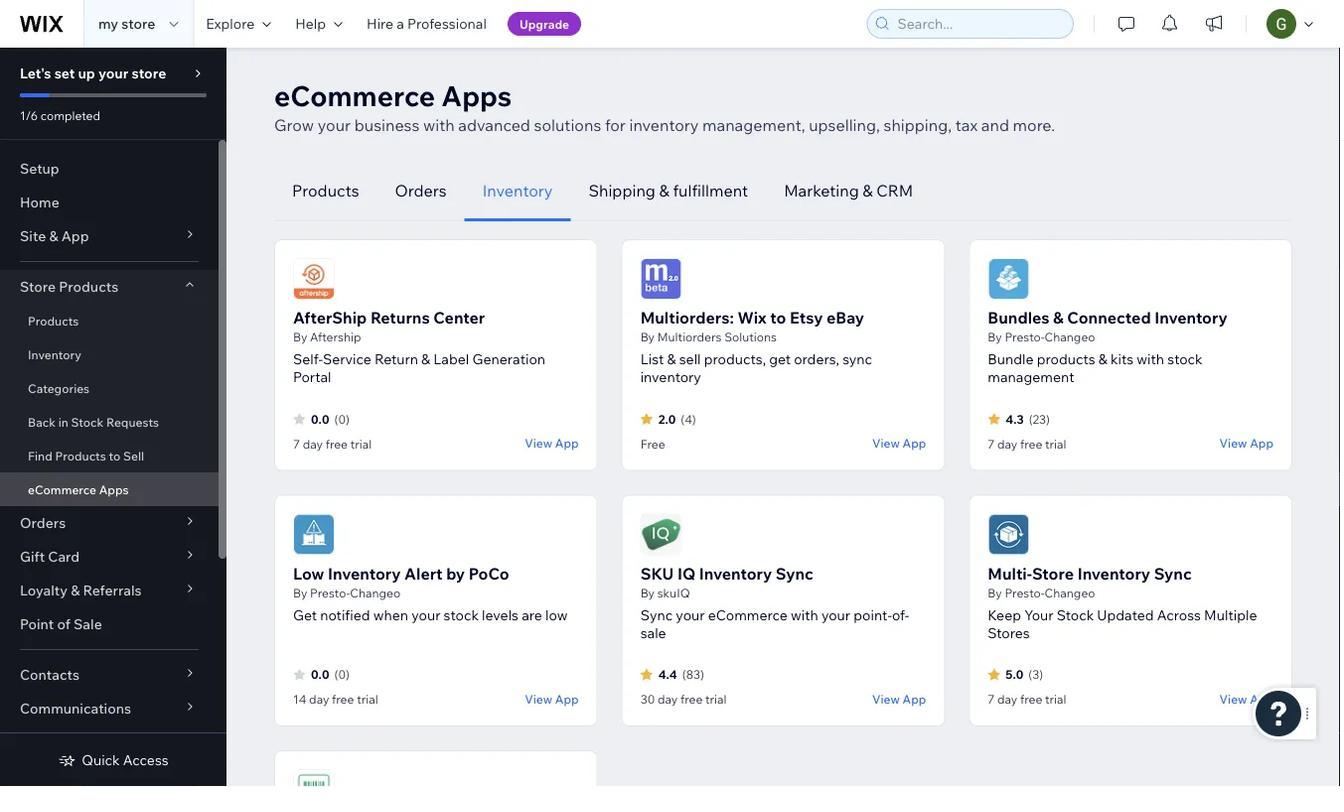 Task type: vqa. For each thing, say whether or not it's contained in the screenshot.
email
no



Task type: describe. For each thing, give the bounding box(es) containing it.
updated
[[1097, 606, 1154, 624]]

products link
[[0, 304, 219, 338]]

across
[[1157, 606, 1201, 624]]

ecommerce for ecommerce apps grow your business with advanced solutions for inventory management, upselling, shipping, tax and more.
[[274, 78, 435, 113]]

store inside multi-store inventory sync by presto-changeo keep your stock updated across multiple stores
[[1032, 564, 1074, 584]]

7 day free trial for multi-
[[988, 692, 1066, 707]]

solutions
[[534, 115, 601, 135]]

apps for ecommerce apps
[[99, 482, 129, 497]]

view for aftership returns center
[[525, 436, 552, 451]]

iq
[[677, 564, 696, 584]]

& right bundles
[[1053, 308, 1064, 328]]

loyalty & referrals
[[20, 582, 142, 599]]

stock inside sidebar element
[[71, 415, 104, 430]]

multi-
[[988, 564, 1032, 584]]

5.0 (3)
[[1006, 668, 1043, 682]]

day for low
[[309, 692, 329, 707]]

(83)
[[682, 668, 704, 682]]

alert
[[404, 564, 443, 584]]

by
[[446, 564, 465, 584]]

app for multi-store inventory sync
[[1250, 692, 1273, 707]]

help button
[[283, 0, 355, 48]]

inventory inside multiorders: wix to etsy ebay by multiorders solutions list & sell products, get orders, sync inventory
[[640, 369, 701, 386]]

ebay
[[826, 308, 864, 328]]

by inside 'aftership returns center by aftership self-service return & label generation portal'
[[293, 330, 307, 345]]

fulfillment
[[673, 181, 748, 201]]

inventory inside button
[[482, 181, 553, 201]]

view app button for multiorders: wix to etsy ebay
[[872, 435, 926, 452]]

when
[[373, 606, 408, 624]]

multiorders: wix to etsy ebay icon image
[[640, 258, 682, 300]]

with inside the 'bundles & connected inventory by presto-changeo bundle products & kits with stock management'
[[1137, 351, 1164, 368]]

marketing
[[784, 181, 859, 201]]

orders button
[[0, 507, 219, 540]]

0 vertical spatial store
[[121, 15, 155, 32]]

list
[[640, 351, 664, 368]]

requests
[[106, 415, 159, 430]]

bundles
[[988, 308, 1049, 328]]

inventory inside multi-store inventory sync by presto-changeo keep your stock updated across multiple stores
[[1077, 564, 1150, 584]]

view app for low inventory alert by poco
[[525, 692, 579, 707]]

levels
[[482, 606, 519, 624]]

view app for multiorders: wix to etsy ebay
[[872, 436, 926, 451]]

Search... field
[[892, 10, 1067, 38]]

inventory inside ecommerce apps grow your business with advanced solutions for inventory management, upselling, shipping, tax and more.
[[629, 115, 699, 135]]

5.0
[[1006, 668, 1023, 682]]

view for bundles & connected inventory
[[1219, 436, 1247, 451]]

view app button for low inventory alert by poco
[[525, 690, 579, 708]]

loyalty
[[20, 582, 68, 599]]

shipping,
[[884, 115, 952, 135]]

tab list containing products
[[274, 161, 1292, 222]]

center
[[433, 308, 485, 328]]

products button
[[274, 161, 377, 222]]

(0) for aftership
[[334, 412, 350, 427]]

0.0 for low
[[311, 668, 329, 682]]

view app button for sku iq inventory sync
[[872, 690, 926, 708]]

in
[[58, 415, 68, 430]]

point of sale
[[20, 616, 102, 633]]

sync
[[842, 351, 872, 368]]

14 day free trial
[[293, 692, 378, 707]]

free
[[640, 437, 665, 451]]

point of sale link
[[0, 608, 219, 642]]

skuiq
[[657, 586, 690, 600]]

view app button for bundles & connected inventory
[[1219, 435, 1273, 452]]

aftership returns center icon image
[[293, 258, 335, 300]]

stock inside multi-store inventory sync by presto-changeo keep your stock updated across multiple stores
[[1057, 606, 1094, 624]]

are
[[522, 606, 542, 624]]

30 day free trial
[[640, 692, 727, 707]]

4.4 (83)
[[658, 668, 704, 682]]

2.0 (4)
[[658, 412, 696, 427]]

view for sku iq inventory sync
[[872, 692, 900, 707]]

aftership
[[293, 308, 367, 328]]

view for multi-store inventory sync
[[1219, 692, 1247, 707]]

a
[[397, 15, 404, 32]]

0.0 for aftership
[[311, 412, 329, 427]]

free for inventory
[[332, 692, 354, 707]]

free for returns
[[326, 437, 348, 451]]

changeo for multi-
[[1045, 586, 1095, 600]]

return
[[374, 351, 418, 368]]

sku iq inventory sync by skuiq sync your ecommerce with your point-of- sale
[[640, 564, 909, 642]]

free for iq
[[680, 692, 703, 707]]

orders,
[[794, 351, 839, 368]]

store products
[[20, 278, 118, 296]]

(3)
[[1028, 668, 1043, 682]]

by inside low inventory alert by poco by presto-changeo get notified when your stock levels are low
[[293, 586, 307, 600]]

back in stock requests
[[28, 415, 159, 430]]

find
[[28, 448, 52, 463]]

app for low inventory alert by poco
[[555, 692, 579, 707]]

help
[[295, 15, 326, 32]]

day for multi-
[[997, 692, 1017, 707]]

inventory inside sidebar element
[[28, 347, 81, 362]]

inventory button
[[465, 161, 571, 222]]

notified
[[320, 606, 370, 624]]

card
[[48, 548, 80, 566]]

& right the 'shipping'
[[659, 181, 669, 201]]

up
[[78, 65, 95, 82]]

etsy
[[790, 308, 823, 328]]

products down store products
[[28, 313, 79, 328]]

view app button for multi-store inventory sync
[[1219, 690, 1273, 708]]

day for aftership
[[303, 437, 323, 451]]

(23)
[[1029, 412, 1050, 427]]

categories
[[28, 381, 90, 396]]

your
[[1024, 606, 1053, 624]]

4.3 (23)
[[1006, 412, 1050, 427]]

ecommerce for ecommerce apps
[[28, 482, 96, 497]]

quick access
[[82, 752, 169, 769]]

app for aftership returns center
[[555, 436, 579, 451]]

presto- for multi-
[[1005, 586, 1045, 600]]

ecommerce inside sku iq inventory sync by skuiq sync your ecommerce with your point-of- sale
[[708, 606, 788, 624]]

inventory inside sku iq inventory sync by skuiq sync your ecommerce with your point-of- sale
[[699, 564, 772, 584]]

trial for iq
[[705, 692, 727, 707]]

0 horizontal spatial sync
[[640, 606, 673, 624]]

explore
[[206, 15, 254, 32]]

4.3
[[1006, 412, 1024, 427]]

connected
[[1067, 308, 1151, 328]]

products,
[[704, 351, 766, 368]]

1/6 completed
[[20, 108, 100, 123]]

view app button for aftership returns center
[[525, 435, 579, 452]]

inventory inside the 'bundles & connected inventory by presto-changeo bundle products & kits with stock management'
[[1155, 308, 1227, 328]]

upselling,
[[809, 115, 880, 135]]

generation
[[472, 351, 545, 368]]

service
[[323, 351, 371, 368]]

& left crm
[[862, 181, 873, 201]]

app for sku iq inventory sync
[[902, 692, 926, 707]]

and
[[981, 115, 1009, 135]]

products up ecommerce apps
[[55, 448, 106, 463]]

point
[[20, 616, 54, 633]]

view app for multi-store inventory sync
[[1219, 692, 1273, 707]]

hire a professional link
[[355, 0, 499, 48]]

products
[[1037, 351, 1095, 368]]

ecommerce apps
[[28, 482, 129, 497]]

& inside dropdown button
[[71, 582, 80, 599]]



Task type: locate. For each thing, give the bounding box(es) containing it.
2 vertical spatial ecommerce
[[708, 606, 788, 624]]

1 horizontal spatial stock
[[1057, 606, 1094, 624]]

multiorders: wix to etsy ebay by multiorders solutions list & sell products, get orders, sync inventory
[[640, 308, 872, 386]]

changeo inside low inventory alert by poco by presto-changeo get notified when your stock levels are low
[[350, 586, 401, 600]]

0 vertical spatial 0.0 (0)
[[311, 412, 350, 427]]

view app for aftership returns center
[[525, 436, 579, 451]]

& left kits
[[1098, 351, 1107, 368]]

& right loyalty
[[71, 582, 80, 599]]

stock left levels
[[444, 606, 479, 624]]

1 horizontal spatial ecommerce
[[274, 78, 435, 113]]

sku
[[640, 564, 674, 584]]

apps down find products to sell link
[[99, 482, 129, 497]]

& inside 'aftership returns center by aftership self-service return & label generation portal'
[[421, 351, 430, 368]]

7 down management
[[988, 437, 995, 451]]

day for sku
[[658, 692, 678, 707]]

inventory up updated
[[1077, 564, 1150, 584]]

1 horizontal spatial apps
[[441, 78, 512, 113]]

0 vertical spatial 0.0
[[311, 412, 329, 427]]

aftership returns center by aftership self-service return & label generation portal
[[293, 308, 545, 386]]

products down the grow
[[292, 181, 359, 201]]

low
[[293, 564, 324, 584]]

1 vertical spatial inventory
[[640, 369, 701, 386]]

hire
[[367, 15, 393, 32]]

tab list
[[274, 161, 1292, 222]]

0 vertical spatial ecommerce
[[274, 78, 435, 113]]

2 0.0 from the top
[[311, 668, 329, 682]]

day down 5.0
[[997, 692, 1017, 707]]

& inside popup button
[[49, 227, 58, 245]]

with inside sku iq inventory sync by skuiq sync your ecommerce with your point-of- sale
[[791, 606, 818, 624]]

to inside sidebar element
[[109, 448, 120, 463]]

1 vertical spatial (0)
[[334, 668, 350, 682]]

store down site
[[20, 278, 56, 296]]

presto- for bundles
[[1005, 330, 1045, 345]]

free down (3)
[[1020, 692, 1042, 707]]

1 vertical spatial 0.0 (0)
[[311, 668, 350, 682]]

store right my
[[121, 15, 155, 32]]

1 vertical spatial 0.0
[[311, 668, 329, 682]]

0 vertical spatial with
[[423, 115, 455, 135]]

to
[[770, 308, 786, 328], [109, 448, 120, 463]]

by down low
[[293, 586, 307, 600]]

orders for orders button
[[395, 181, 447, 201]]

free for &
[[1020, 437, 1042, 451]]

changeo for bundles
[[1045, 330, 1095, 345]]

stock for inventory
[[1167, 351, 1203, 368]]

0 horizontal spatial ecommerce
[[28, 482, 96, 497]]

30
[[640, 692, 655, 707]]

presto- inside the 'bundles & connected inventory by presto-changeo bundle products & kits with stock management'
[[1005, 330, 1045, 345]]

0 vertical spatial store
[[20, 278, 56, 296]]

stores
[[988, 624, 1030, 642]]

your left point-
[[821, 606, 850, 624]]

0 vertical spatial stock
[[1167, 351, 1203, 368]]

ecommerce
[[274, 78, 435, 113], [28, 482, 96, 497], [708, 606, 788, 624]]

7 day free trial for bundles
[[988, 437, 1066, 451]]

4.4
[[658, 668, 677, 682]]

1 0.0 from the top
[[311, 412, 329, 427]]

sync for sku iq inventory sync
[[776, 564, 813, 584]]

day for bundles
[[997, 437, 1017, 451]]

1 vertical spatial apps
[[99, 482, 129, 497]]

0.0 up 14 day free trial
[[311, 668, 329, 682]]

by inside multi-store inventory sync by presto-changeo keep your stock updated across multiple stores
[[988, 586, 1002, 600]]

inventory down the advanced
[[482, 181, 553, 201]]

store
[[20, 278, 56, 296], [1032, 564, 1074, 584]]

to left 'sell'
[[109, 448, 120, 463]]

upgrade
[[519, 16, 569, 31]]

more.
[[1013, 115, 1055, 135]]

(0) down service
[[334, 412, 350, 427]]

apps
[[441, 78, 512, 113], [99, 482, 129, 497]]

2 vertical spatial with
[[791, 606, 818, 624]]

store inside sidebar element
[[132, 65, 166, 82]]

2 (0) from the top
[[334, 668, 350, 682]]

1 vertical spatial stock
[[1057, 606, 1094, 624]]

stock inside the 'bundles & connected inventory by presto-changeo bundle products & kits with stock management'
[[1167, 351, 1203, 368]]

trial for store
[[1045, 692, 1066, 707]]

get
[[293, 606, 317, 624]]

0 vertical spatial (0)
[[334, 412, 350, 427]]

by down sku
[[640, 586, 655, 600]]

by inside multiorders: wix to etsy ebay by multiorders solutions list & sell products, get orders, sync inventory
[[640, 330, 655, 345]]

day right 30
[[658, 692, 678, 707]]

& right site
[[49, 227, 58, 245]]

1 vertical spatial ecommerce
[[28, 482, 96, 497]]

store down my store on the top left of the page
[[132, 65, 166, 82]]

presto- up notified
[[310, 586, 350, 600]]

trial for &
[[1045, 437, 1066, 451]]

inventory down list
[[640, 369, 701, 386]]

low
[[545, 606, 568, 624]]

1 vertical spatial store
[[1032, 564, 1074, 584]]

changeo up when
[[350, 586, 401, 600]]

by up list
[[640, 330, 655, 345]]

changeo up products
[[1045, 330, 1095, 345]]

trial down service
[[350, 437, 372, 451]]

trial down your
[[1045, 692, 1066, 707]]

multiple
[[1204, 606, 1257, 624]]

presto- down multi-
[[1005, 586, 1045, 600]]

0.0 (0) down portal
[[311, 412, 350, 427]]

7 for aftership
[[293, 437, 300, 451]]

to for products
[[109, 448, 120, 463]]

1 vertical spatial stock
[[444, 606, 479, 624]]

advanced
[[458, 115, 530, 135]]

presto- inside low inventory alert by poco by presto-changeo get notified when your stock levels are low
[[310, 586, 350, 600]]

to inside multiorders: wix to etsy ebay by multiorders solutions list & sell products, get orders, sync inventory
[[770, 308, 786, 328]]

0 horizontal spatial stock
[[444, 606, 479, 624]]

stock inside low inventory alert by poco by presto-changeo get notified when your stock levels are low
[[444, 606, 479, 624]]

orders inside button
[[395, 181, 447, 201]]

by inside the 'bundles & connected inventory by presto-changeo bundle products & kits with stock management'
[[988, 330, 1002, 345]]

keep
[[988, 606, 1021, 624]]

day down 4.3
[[997, 437, 1017, 451]]

0 vertical spatial apps
[[441, 78, 512, 113]]

poco
[[469, 564, 509, 584]]

1 vertical spatial with
[[1137, 351, 1164, 368]]

professional
[[407, 15, 487, 32]]

1 horizontal spatial sync
[[776, 564, 813, 584]]

7 down stores at the right of the page
[[988, 692, 995, 707]]

changeo inside the 'bundles & connected inventory by presto-changeo bundle products & kits with stock management'
[[1045, 330, 1095, 345]]

1 horizontal spatial with
[[791, 606, 818, 624]]

by up keep
[[988, 586, 1002, 600]]

sync inside multi-store inventory sync by presto-changeo keep your stock updated across multiple stores
[[1154, 564, 1192, 584]]

changeo
[[1045, 330, 1095, 345], [350, 586, 401, 600], [1045, 586, 1095, 600]]

by
[[293, 330, 307, 345], [640, 330, 655, 345], [988, 330, 1002, 345], [293, 586, 307, 600], [640, 586, 655, 600], [988, 586, 1002, 600]]

store inside popup button
[[20, 278, 56, 296]]

home link
[[0, 186, 219, 220]]

day right 14
[[309, 692, 329, 707]]

view app
[[525, 436, 579, 451], [872, 436, 926, 451], [1219, 436, 1273, 451], [525, 692, 579, 707], [872, 692, 926, 707], [1219, 692, 1273, 707]]

kits
[[1111, 351, 1134, 368]]

0.0 down portal
[[311, 412, 329, 427]]

stock right in
[[71, 415, 104, 430]]

ecommerce apps link
[[0, 473, 219, 507]]

access
[[123, 752, 169, 769]]

marketing & crm button
[[766, 161, 931, 222]]

products
[[292, 181, 359, 201], [59, 278, 118, 296], [28, 313, 79, 328], [55, 448, 106, 463]]

& left sell
[[667, 351, 676, 368]]

your right when
[[411, 606, 440, 624]]

2 0.0 (0) from the top
[[311, 668, 350, 682]]

find products to sell
[[28, 448, 144, 463]]

low inventory alert by poco by presto-changeo get notified when your stock levels are low
[[293, 564, 568, 624]]

gift card button
[[0, 540, 219, 574]]

0 horizontal spatial with
[[423, 115, 455, 135]]

multi-store inventory sync icon image
[[988, 514, 1029, 556]]

stock right kits
[[1167, 351, 1203, 368]]

7 day free trial down 4.3 (23)
[[988, 437, 1066, 451]]

with right business
[[423, 115, 455, 135]]

of-
[[892, 606, 909, 624]]

view app button
[[525, 435, 579, 452], [872, 435, 926, 452], [1219, 435, 1273, 452], [525, 690, 579, 708], [872, 690, 926, 708], [1219, 690, 1273, 708]]

let's set up your store
[[20, 65, 166, 82]]

sync for multi-store inventory sync
[[1154, 564, 1192, 584]]

1 horizontal spatial orders
[[395, 181, 447, 201]]

my store
[[98, 15, 155, 32]]

apps for ecommerce apps grow your business with advanced solutions for inventory management, upselling, shipping, tax and more.
[[441, 78, 512, 113]]

your inside sidebar element
[[98, 65, 128, 82]]

sidebar element
[[0, 48, 226, 788]]

(4)
[[681, 412, 696, 427]]

presto- down bundles
[[1005, 330, 1045, 345]]

inventory up notified
[[328, 564, 401, 584]]

1 0.0 (0) from the top
[[311, 412, 350, 427]]

trial right 14
[[357, 692, 378, 707]]

with right kits
[[1137, 351, 1164, 368]]

setup
[[20, 160, 59, 177]]

by inside sku iq inventory sync by skuiq sync your ecommerce with your point-of- sale
[[640, 586, 655, 600]]

orders inside dropdown button
[[20, 515, 66, 532]]

1 horizontal spatial stock
[[1167, 351, 1203, 368]]

categories link
[[0, 372, 219, 405]]

7 for multi-
[[988, 692, 995, 707]]

view app for bundles & connected inventory
[[1219, 436, 1273, 451]]

wix
[[737, 308, 767, 328]]

with left point-
[[791, 606, 818, 624]]

tax
[[955, 115, 978, 135]]

communications
[[20, 700, 131, 718]]

app for multiorders: wix to etsy ebay
[[902, 436, 926, 451]]

app inside popup button
[[61, 227, 89, 245]]

multiorders:
[[640, 308, 734, 328]]

your down skuiq at the bottom of the page
[[676, 606, 705, 624]]

inventory right for
[[629, 115, 699, 135]]

2 horizontal spatial with
[[1137, 351, 1164, 368]]

view
[[525, 436, 552, 451], [872, 436, 900, 451], [1219, 436, 1247, 451], [525, 692, 552, 707], [872, 692, 900, 707], [1219, 692, 1247, 707]]

management,
[[702, 115, 805, 135]]

home
[[20, 194, 59, 211]]

0 vertical spatial orders
[[395, 181, 447, 201]]

app for bundles & connected inventory
[[1250, 436, 1273, 451]]

app
[[61, 227, 89, 245], [555, 436, 579, 451], [902, 436, 926, 451], [1250, 436, 1273, 451], [555, 692, 579, 707], [902, 692, 926, 707], [1250, 692, 1273, 707]]

view for multiorders: wix to etsy ebay
[[872, 436, 900, 451]]

products inside button
[[292, 181, 359, 201]]

1 horizontal spatial store
[[1032, 564, 1074, 584]]

to for wix
[[770, 308, 786, 328]]

0 vertical spatial inventory
[[629, 115, 699, 135]]

back
[[28, 415, 56, 430]]

0 horizontal spatial stock
[[71, 415, 104, 430]]

contacts
[[20, 667, 79, 684]]

bundles & connected inventory by presto-changeo bundle products & kits with stock management
[[988, 308, 1227, 386]]

1 horizontal spatial to
[[770, 308, 786, 328]]

hire a professional
[[367, 15, 487, 32]]

7 day free trial for aftership
[[293, 437, 372, 451]]

bundle
[[988, 351, 1034, 368]]

returns
[[370, 308, 430, 328]]

changeo inside multi-store inventory sync by presto-changeo keep your stock updated across multiple stores
[[1045, 586, 1095, 600]]

presto- inside multi-store inventory sync by presto-changeo keep your stock updated across multiple stores
[[1005, 586, 1045, 600]]

products inside popup button
[[59, 278, 118, 296]]

presto-
[[1005, 330, 1045, 345], [310, 586, 350, 600], [1005, 586, 1045, 600]]

trial right 30
[[705, 692, 727, 707]]

apps up the advanced
[[441, 78, 512, 113]]

1 vertical spatial orders
[[20, 515, 66, 532]]

free right 14
[[332, 692, 354, 707]]

0 vertical spatial to
[[770, 308, 786, 328]]

7 day free trial down portal
[[293, 437, 372, 451]]

orders down business
[[395, 181, 447, 201]]

2 horizontal spatial sync
[[1154, 564, 1192, 584]]

free for store
[[1020, 692, 1042, 707]]

0 horizontal spatial orders
[[20, 515, 66, 532]]

apps inside sidebar element
[[99, 482, 129, 497]]

(0) up 14 day free trial
[[334, 668, 350, 682]]

gift card
[[20, 548, 80, 566]]

point-
[[853, 606, 892, 624]]

multi-store inventory sync by presto-changeo keep your stock updated across multiple stores
[[988, 564, 1257, 642]]

0.0 (0) for aftership
[[311, 412, 350, 427]]

ecommerce inside ecommerce apps grow your business with advanced solutions for inventory management, upselling, shipping, tax and more.
[[274, 78, 435, 113]]

my
[[98, 15, 118, 32]]

trial for returns
[[350, 437, 372, 451]]

free down (83)
[[680, 692, 703, 707]]

sell
[[679, 351, 701, 368]]

& left label
[[421, 351, 430, 368]]

day down portal
[[303, 437, 323, 451]]

orders up gift card
[[20, 515, 66, 532]]

(0) for low
[[334, 668, 350, 682]]

trial for inventory
[[357, 692, 378, 707]]

stock right your
[[1057, 606, 1094, 624]]

self-
[[293, 351, 323, 368]]

shipping & fulfillment button
[[571, 161, 766, 222]]

inventory right iq
[[699, 564, 772, 584]]

stock
[[71, 415, 104, 430], [1057, 606, 1094, 624]]

inventory right connected
[[1155, 308, 1227, 328]]

bundles & connected inventory icon image
[[988, 258, 1029, 300]]

view app for sku iq inventory sync
[[872, 692, 926, 707]]

ecommerce apps grow your business with advanced solutions for inventory management, upselling, shipping, tax and more.
[[274, 78, 1055, 135]]

your inside low inventory alert by poco by presto-changeo get notified when your stock levels are low
[[411, 606, 440, 624]]

1 vertical spatial to
[[109, 448, 120, 463]]

7 day free trial down 5.0 (3) on the bottom
[[988, 692, 1066, 707]]

trial down (23)
[[1045, 437, 1066, 451]]

changeo up your
[[1045, 586, 1095, 600]]

7 for bundles
[[988, 437, 995, 451]]

your right the grow
[[318, 115, 351, 135]]

free down portal
[[326, 437, 348, 451]]

with
[[423, 115, 455, 135], [1137, 351, 1164, 368], [791, 606, 818, 624]]

view for low inventory alert by poco
[[525, 692, 552, 707]]

communications button
[[0, 692, 219, 726]]

label
[[433, 351, 469, 368]]

quick access button
[[58, 752, 169, 770]]

1 (0) from the top
[[334, 412, 350, 427]]

products up the 'products' link
[[59, 278, 118, 296]]

inventory inside low inventory alert by poco by presto-changeo get notified when your stock levels are low
[[328, 564, 401, 584]]

by up the bundle
[[988, 330, 1002, 345]]

shipping & fulfillment
[[588, 181, 748, 201]]

site & app button
[[0, 220, 219, 253]]

by up 'self-'
[[293, 330, 307, 345]]

ecommerce inside sidebar element
[[28, 482, 96, 497]]

0 horizontal spatial apps
[[99, 482, 129, 497]]

low inventory alert by poco icon image
[[293, 514, 335, 556]]

sku iq inventory sync icon image
[[640, 514, 682, 556]]

store up your
[[1032, 564, 1074, 584]]

your inside ecommerce apps grow your business with advanced solutions for inventory management, upselling, shipping, tax and more.
[[318, 115, 351, 135]]

1 vertical spatial store
[[132, 65, 166, 82]]

site & app
[[20, 227, 89, 245]]

with inside ecommerce apps grow your business with advanced solutions for inventory management, upselling, shipping, tax and more.
[[423, 115, 455, 135]]

sale
[[640, 624, 666, 642]]

stock for by
[[444, 606, 479, 624]]

free down 4.3 (23)
[[1020, 437, 1042, 451]]

orders for orders dropdown button
[[20, 515, 66, 532]]

grow
[[274, 115, 314, 135]]

0 horizontal spatial to
[[109, 448, 120, 463]]

0 vertical spatial stock
[[71, 415, 104, 430]]

your right up
[[98, 65, 128, 82]]

& inside multiorders: wix to etsy ebay by multiorders solutions list & sell products, get orders, sync inventory
[[667, 351, 676, 368]]

loyalty & referrals button
[[0, 574, 219, 608]]

0.0 (0) for low
[[311, 668, 350, 682]]

apps inside ecommerce apps grow your business with advanced solutions for inventory management, upselling, shipping, tax and more.
[[441, 78, 512, 113]]

2 horizontal spatial ecommerce
[[708, 606, 788, 624]]

7 down portal
[[293, 437, 300, 451]]

0 horizontal spatial store
[[20, 278, 56, 296]]

0.0 (0) up 14 day free trial
[[311, 668, 350, 682]]

to right the wix
[[770, 308, 786, 328]]

for
[[605, 115, 626, 135]]

inventory up the categories
[[28, 347, 81, 362]]



